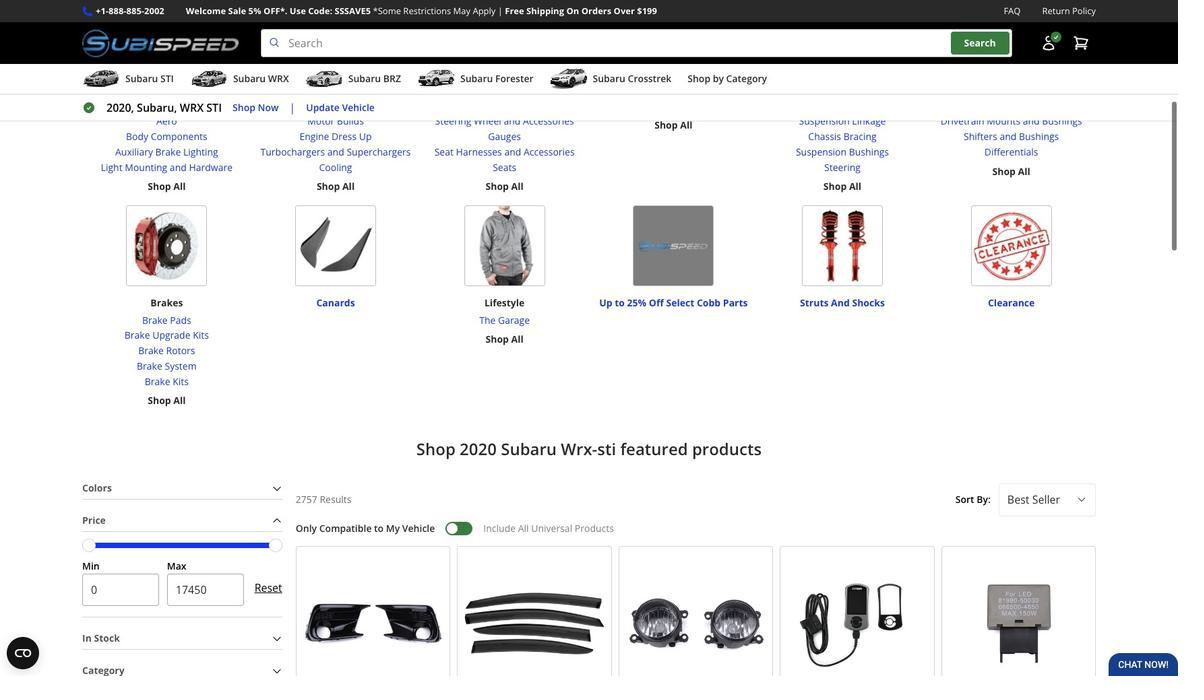 Task type: describe. For each thing, give the bounding box(es) containing it.
subaru left wrx-
[[501, 438, 557, 460]]

brake inside exterior exterior dress up aero body components auxiliary brake lighting light mounting and hardware shop all
[[155, 145, 181, 158]]

min
[[82, 559, 100, 572]]

pads
[[170, 313, 191, 326]]

up inside 'link'
[[600, 296, 613, 309]]

auxiliary
[[115, 145, 153, 158]]

brake pads link
[[125, 313, 209, 328]]

subaru,
[[137, 101, 177, 115]]

sssave5
[[335, 5, 371, 17]]

dress inside engine exhausts motor builds engine dress up turbochargers and superchargers cooling shop all
[[332, 130, 357, 142]]

and left tires
[[670, 82, 688, 94]]

exterior exterior dress up aero body components auxiliary brake lighting light mounting and hardware shop all
[[101, 82, 233, 192]]

shop inside lifestyle the garage shop all
[[486, 333, 509, 345]]

now
[[258, 101, 279, 114]]

1 accessories from the top
[[523, 114, 574, 127]]

winjet oem style fog light kit w/ clear glass housings - 2015-2021 subaru wrx / sti / 2013-2021 scion frs / subaru brz / toyota 86 image
[[625, 552, 767, 677]]

canards link
[[317, 290, 355, 309]]

shifters and bushings link
[[941, 129, 1083, 144]]

linkage
[[853, 114, 886, 127]]

parts
[[723, 296, 748, 309]]

faq link
[[1004, 4, 1021, 18]]

turbochargers and superchargers link
[[261, 144, 411, 160]]

shop inside exterior exterior dress up aero body components auxiliary brake lighting light mounting and hardware shop all
[[148, 180, 171, 192]]

cobb tuning accessport v3 - 2015-2021 subaru wrx / sti / 2014-2018 subaru forester image
[[786, 552, 929, 677]]

a subaru brz thumbnail image image
[[305, 69, 343, 89]]

hardware
[[189, 160, 233, 173]]

2020,
[[107, 101, 134, 115]]

subaru for subaru crosstrek
[[593, 72, 626, 85]]

subaru brz button
[[305, 67, 401, 94]]

lifestyle image image
[[464, 205, 545, 286]]

on
[[567, 5, 579, 17]]

suspension bushings link
[[775, 144, 911, 160]]

subaru for subaru wrx
[[233, 72, 266, 85]]

brake rotors link
[[125, 343, 209, 359]]

and down drivetrain mounts and bushings link on the top
[[1000, 130, 1017, 142]]

Max text field
[[167, 574, 244, 606]]

2020
[[460, 438, 497, 460]]

+1-888-885-2002 link
[[96, 4, 164, 18]]

steering wheel and accessories gauges seat harnesses and accessories seats shop all
[[435, 114, 575, 192]]

0 vertical spatial kits
[[193, 329, 209, 341]]

maximum slider
[[269, 538, 282, 552]]

all inside engine exhausts motor builds engine dress up turbochargers and superchargers cooling shop all
[[342, 180, 355, 192]]

search input field
[[261, 29, 1013, 57]]

brake up brake upgrade kits link
[[142, 313, 168, 326]]

the
[[480, 313, 496, 326]]

update vehicle button
[[306, 100, 375, 116]]

brake down "brake rotors" link
[[137, 359, 162, 372]]

brake down brake system link
[[145, 375, 170, 387]]

featured
[[621, 438, 688, 460]]

and up gauges
[[504, 114, 521, 127]]

sort by:
[[956, 493, 991, 506]]

5%
[[248, 5, 261, 17]]

+1-
[[96, 5, 109, 17]]

return
[[1043, 5, 1071, 17]]

welcome
[[186, 5, 226, 17]]

sti
[[598, 438, 616, 460]]

subaru forester button
[[417, 67, 534, 94]]

all inside lifestyle the garage shop all
[[511, 333, 524, 345]]

0 horizontal spatial |
[[290, 101, 295, 115]]

in
[[82, 632, 92, 645]]

1 vertical spatial exterior
[[128, 99, 163, 112]]

subispeed facelift jdm style drl + sequential turn signal bezel - 2018-2021 subaru wrx / sti image
[[302, 552, 444, 677]]

Min text field
[[82, 574, 159, 606]]

shop all link for steering wheel and accessories gauges seat harnesses and accessories seats shop all
[[486, 179, 524, 194]]

steering inside suspension linkage chassis bracing suspension bushings steering shop all
[[825, 160, 861, 173]]

include all universal products
[[484, 522, 614, 535]]

and up shifters and bushings link
[[1023, 114, 1040, 127]]

interior image image
[[464, 0, 545, 72]]

Select... button
[[999, 484, 1096, 516]]

shop 2020 subaru wrx-sti featured products
[[417, 438, 762, 460]]

shop inside steering wheel and accessories gauges seat harnesses and accessories seats shop all
[[486, 180, 509, 192]]

suspension for suspension
[[816, 82, 870, 94]]

shop now
[[233, 101, 279, 114]]

shop all
[[655, 118, 693, 131]]

1 vertical spatial kits
[[173, 375, 189, 387]]

up inside exterior exterior dress up aero body components auxiliary brake lighting light mounting and hardware shop all
[[193, 99, 205, 112]]

canards
[[317, 296, 355, 309]]

sale
[[228, 5, 246, 17]]

wrx inside dropdown button
[[268, 72, 289, 85]]

shop inside dropdown button
[[688, 72, 711, 85]]

body
[[126, 130, 148, 142]]

chassis
[[809, 130, 842, 142]]

garage
[[498, 313, 530, 326]]

a subaru wrx thumbnail image image
[[190, 69, 228, 89]]

chassis bracing link
[[775, 129, 911, 144]]

in stock
[[82, 632, 120, 645]]

differentials
[[985, 145, 1039, 158]]

shop left 2020
[[417, 438, 456, 460]]

to inside 'link'
[[615, 296, 625, 309]]

engine dress up link
[[261, 129, 411, 144]]

lifestyle the garage shop all
[[480, 296, 530, 345]]

exhausts link
[[261, 98, 411, 114]]

2002
[[144, 5, 164, 17]]

1 horizontal spatial sti
[[207, 101, 222, 115]]

bushings inside suspension linkage chassis bracing suspension bushings steering shop all
[[849, 145, 889, 158]]

brake upgrade kits link
[[125, 328, 209, 343]]

use
[[290, 5, 306, 17]]

0 vertical spatial engine
[[320, 82, 352, 94]]

code:
[[308, 5, 333, 17]]

struts
[[800, 296, 829, 309]]

return policy link
[[1043, 4, 1096, 18]]

exterior dress up link
[[101, 98, 233, 114]]

gauges link
[[435, 129, 575, 144]]

shop down wheels and tires
[[655, 118, 678, 131]]

faq
[[1004, 5, 1021, 17]]

the garage link
[[480, 313, 530, 328]]

struts and shocks link
[[800, 290, 885, 309]]

drivetrain mounts and bushings link
[[941, 114, 1083, 129]]

a subaru sti thumbnail image image
[[82, 69, 120, 89]]

wheels and tires image image
[[633, 0, 714, 72]]

update vehicle
[[306, 101, 375, 114]]

motor builds link
[[261, 114, 411, 129]]

clearance link
[[988, 290, 1035, 309]]

all inside shop all link
[[681, 118, 693, 131]]

1 vertical spatial engine
[[300, 130, 329, 142]]

colors button
[[82, 478, 282, 499]]

shipping
[[527, 5, 564, 17]]

shop all link for lifestyle the garage shop all
[[486, 332, 524, 347]]

components
[[151, 130, 207, 142]]

shop inside drivetrain mounts and bushings shifters and bushings differentials shop all
[[993, 164, 1016, 177]]

2 accessories from the top
[[524, 145, 575, 158]]

all inside steering wheel and accessories gauges seat harnesses and accessories seats shop all
[[511, 180, 524, 192]]

shocks
[[853, 296, 885, 309]]

subaru wrx button
[[190, 67, 289, 94]]

engine image image
[[295, 0, 376, 72]]

and inside engine exhausts motor builds engine dress up turbochargers and superchargers cooling shop all
[[328, 145, 344, 158]]

shop left now on the left of page
[[233, 101, 255, 114]]

brakes
[[151, 296, 183, 309]]

harnesses
[[456, 145, 502, 158]]

seat harnesses and accessories link
[[435, 144, 575, 160]]

interior
[[487, 82, 523, 94]]

2757
[[296, 493, 317, 506]]

all inside exterior exterior dress up aero body components auxiliary brake lighting light mounting and hardware shop all
[[173, 180, 186, 192]]

885-
[[126, 5, 144, 17]]

shop now link
[[233, 100, 279, 116]]



Task type: vqa. For each thing, say whether or not it's contained in the screenshot.
the -
no



Task type: locate. For each thing, give the bounding box(es) containing it.
25%
[[627, 296, 647, 309]]

all down light mounting and hardware "link"
[[173, 180, 186, 192]]

suspension image image
[[802, 0, 883, 72]]

drivetrain
[[988, 82, 1036, 94], [941, 114, 985, 127]]

1 horizontal spatial steering
[[825, 160, 861, 173]]

bushings down drivetrain mounts and bushings link on the top
[[1019, 130, 1059, 142]]

0 vertical spatial drivetrain
[[988, 82, 1036, 94]]

reset button
[[255, 572, 282, 605]]

sort
[[956, 493, 975, 506]]

shop all link for exterior exterior dress up aero body components auxiliary brake lighting light mounting and hardware shop all
[[148, 179, 186, 194]]

and
[[670, 82, 688, 94], [504, 114, 521, 127], [1023, 114, 1040, 127], [1000, 130, 1017, 142], [328, 145, 344, 158], [505, 145, 521, 158], [170, 160, 187, 173]]

shop down the garage link
[[486, 333, 509, 345]]

0 horizontal spatial steering
[[435, 114, 472, 127]]

subaru for subaru sti
[[125, 72, 158, 85]]

shop down light mounting and hardware "link"
[[148, 180, 171, 192]]

to left my
[[374, 522, 384, 535]]

body components link
[[101, 129, 233, 144]]

subaru inside dropdown button
[[348, 72, 381, 85]]

exhausts
[[316, 99, 355, 112]]

over
[[614, 5, 635, 17]]

1 vertical spatial suspension
[[799, 114, 850, 127]]

0 horizontal spatial wrx
[[180, 101, 204, 115]]

1 vertical spatial accessories
[[524, 145, 575, 158]]

accessories down gauges link
[[524, 145, 575, 158]]

subaru up shop now
[[233, 72, 266, 85]]

light mounting and hardware link
[[101, 160, 233, 175]]

welcome sale 5% off*. use code: sssave5 *some restrictions may apply | free shipping on orders over $199
[[186, 5, 657, 17]]

up to 25% off select cobb parts image image
[[633, 205, 714, 286]]

subaru left the forester
[[461, 72, 493, 85]]

select... image
[[1077, 494, 1088, 505]]

dress down the "builds"
[[332, 130, 357, 142]]

shop down the brake kits link
[[148, 394, 171, 407]]

subaru left brz
[[348, 72, 381, 85]]

2 vertical spatial suspension
[[796, 145, 847, 158]]

wheels
[[634, 82, 668, 94]]

steering down the suspension bushings link
[[825, 160, 861, 173]]

and down engine dress up "link"
[[328, 145, 344, 158]]

shop inside brakes brake pads brake upgrade kits brake rotors brake system brake kits shop all
[[148, 394, 171, 407]]

bracing
[[844, 130, 877, 142]]

shop all link down the "steering" 'link'
[[824, 179, 862, 194]]

shop down the "steering" 'link'
[[824, 180, 847, 192]]

up inside engine exhausts motor builds engine dress up turbochargers and superchargers cooling shop all
[[359, 130, 372, 142]]

subaru brz
[[348, 72, 401, 85]]

engine up the exhausts
[[320, 82, 352, 94]]

1 vertical spatial to
[[374, 522, 384, 535]]

lighting
[[183, 145, 218, 158]]

by
[[713, 72, 724, 85]]

shop inside engine exhausts motor builds engine dress up turbochargers and superchargers cooling shop all
[[317, 180, 340, 192]]

0 vertical spatial |
[[498, 5, 503, 17]]

1 vertical spatial vehicle
[[402, 522, 435, 535]]

drivetrain up shifters
[[941, 114, 985, 127]]

sti up exterior dress up link
[[160, 72, 174, 85]]

bushings up shifters and bushings link
[[1043, 114, 1083, 127]]

exterior image image
[[126, 0, 207, 72]]

kits up rotors
[[193, 329, 209, 341]]

a subaru forester thumbnail image image
[[417, 69, 455, 89]]

shop down seats link
[[486, 180, 509, 192]]

clearance image image
[[971, 205, 1052, 286]]

0 horizontal spatial kits
[[173, 375, 189, 387]]

seat
[[435, 145, 454, 158]]

1 horizontal spatial kits
[[193, 329, 209, 341]]

shop all link down wheels and tires
[[655, 118, 693, 133]]

shop by category button
[[688, 67, 767, 94]]

price button
[[82, 510, 282, 531]]

up up superchargers
[[359, 130, 372, 142]]

all down wheels and tires
[[681, 118, 693, 131]]

all down garage on the left top
[[511, 333, 524, 345]]

wrx up now on the left of page
[[268, 72, 289, 85]]

compatible
[[319, 522, 372, 535]]

1 vertical spatial up
[[359, 130, 372, 142]]

drivetrain mounts and bushings shifters and bushings differentials shop all
[[941, 114, 1083, 177]]

wheel
[[474, 114, 502, 127]]

shop down cooling link
[[317, 180, 340, 192]]

shop left by
[[688, 72, 711, 85]]

suspension up suspension linkage link
[[816, 82, 870, 94]]

aero
[[156, 114, 177, 127]]

results
[[320, 493, 352, 506]]

brake down brake upgrade kits link
[[138, 344, 164, 357]]

by:
[[977, 493, 991, 506]]

shop all link down the brake kits link
[[148, 393, 186, 409]]

1 vertical spatial wrx
[[180, 101, 204, 115]]

1 vertical spatial dress
[[332, 130, 357, 142]]

and down gauges link
[[505, 145, 521, 158]]

drivetrain for drivetrain mounts and bushings shifters and bushings differentials shop all
[[941, 114, 985, 127]]

all inside brakes brake pads brake upgrade kits brake rotors brake system brake kits shop all
[[173, 394, 186, 407]]

sti inside "dropdown button"
[[160, 72, 174, 85]]

0 horizontal spatial to
[[374, 522, 384, 535]]

steering wheel and accessories link
[[435, 114, 575, 129]]

all down the brake kits link
[[173, 394, 186, 407]]

0 vertical spatial bushings
[[1043, 114, 1083, 127]]

1 horizontal spatial wrx
[[268, 72, 289, 85]]

up to 25% off select cobb parts
[[600, 296, 748, 309]]

all down the "steering" 'link'
[[850, 180, 862, 192]]

all right include
[[518, 522, 529, 535]]

in stock button
[[82, 629, 282, 649]]

0 vertical spatial up
[[193, 99, 205, 112]]

dress inside exterior exterior dress up aero body components auxiliary brake lighting light mounting and hardware shop all
[[165, 99, 190, 112]]

seats link
[[435, 160, 575, 175]]

may
[[454, 5, 471, 17]]

aero link
[[101, 114, 233, 129]]

0 vertical spatial wrx
[[268, 72, 289, 85]]

0 vertical spatial steering
[[435, 114, 472, 127]]

suspension
[[816, 82, 870, 94], [799, 114, 850, 127], [796, 145, 847, 158]]

bushings
[[1043, 114, 1083, 127], [1019, 130, 1059, 142], [849, 145, 889, 158]]

subaru sti button
[[82, 67, 174, 94]]

| right now on the left of page
[[290, 101, 295, 115]]

0 vertical spatial to
[[615, 296, 625, 309]]

all down cooling link
[[342, 180, 355, 192]]

all inside drivetrain mounts and bushings shifters and bushings differentials shop all
[[1019, 164, 1031, 177]]

lifestyle
[[485, 296, 525, 309]]

upgrade
[[153, 329, 190, 341]]

shop all link down differentials link
[[993, 164, 1031, 179]]

exterior up "aero"
[[128, 99, 163, 112]]

suspension for suspension linkage chassis bracing suspension bushings steering shop all
[[799, 114, 850, 127]]

stock
[[94, 632, 120, 645]]

shop all link for drivetrain mounts and bushings shifters and bushings differentials shop all
[[993, 164, 1031, 179]]

wrx right "aero"
[[180, 101, 204, 115]]

steering
[[435, 114, 472, 127], [825, 160, 861, 173]]

vehicle up the "builds"
[[342, 101, 375, 114]]

shop all link for engine exhausts motor builds engine dress up turbochargers and superchargers cooling shop all
[[317, 179, 355, 194]]

brakes image image
[[126, 205, 207, 286]]

turbochargers
[[261, 145, 325, 158]]

subaru for subaru forester
[[461, 72, 493, 85]]

0 vertical spatial accessories
[[523, 114, 574, 127]]

wrx-
[[561, 438, 598, 460]]

kits down system
[[173, 375, 189, 387]]

shop
[[688, 72, 711, 85], [233, 101, 255, 114], [655, 118, 678, 131], [993, 164, 1016, 177], [148, 180, 171, 192], [317, 180, 340, 192], [486, 180, 509, 192], [824, 180, 847, 192], [486, 333, 509, 345], [148, 394, 171, 407], [417, 438, 456, 460]]

all down seats link
[[511, 180, 524, 192]]

bushings down bracing
[[849, 145, 889, 158]]

differentials link
[[941, 144, 1083, 160]]

2 horizontal spatial up
[[600, 296, 613, 309]]

1 vertical spatial steering
[[825, 160, 861, 173]]

clearance
[[988, 296, 1035, 309]]

2 vertical spatial up
[[600, 296, 613, 309]]

and inside exterior exterior dress up aero body components auxiliary brake lighting light mounting and hardware shop all
[[170, 160, 187, 173]]

drivetrain inside drivetrain mounts and bushings shifters and bushings differentials shop all
[[941, 114, 985, 127]]

gauges
[[488, 130, 521, 142]]

rotors
[[166, 344, 195, 357]]

shop all link down seats link
[[486, 179, 524, 194]]

888-
[[109, 5, 126, 17]]

2 vertical spatial bushings
[[849, 145, 889, 158]]

shop all link for suspension linkage chassis bracing suspension bushings steering shop all
[[824, 179, 862, 194]]

brake kits link
[[125, 374, 209, 389]]

subaru inside "dropdown button"
[[125, 72, 158, 85]]

drivetrain image image
[[971, 0, 1052, 72]]

mounting
[[125, 160, 167, 173]]

vehicle right my
[[402, 522, 435, 535]]

suspension linkage chassis bracing suspension bushings steering shop all
[[796, 114, 889, 192]]

0 horizontal spatial dress
[[165, 99, 190, 112]]

0 horizontal spatial sti
[[160, 72, 174, 85]]

$199
[[637, 5, 657, 17]]

steering link
[[775, 160, 911, 175]]

shop all link down the garage link
[[486, 332, 524, 347]]

1 horizontal spatial vehicle
[[402, 522, 435, 535]]

brakes brake pads brake upgrade kits brake rotors brake system brake kits shop all
[[125, 296, 209, 407]]

1 vertical spatial drivetrain
[[941, 114, 985, 127]]

0 vertical spatial dress
[[165, 99, 190, 112]]

to left 25%
[[615, 296, 625, 309]]

steering inside steering wheel and accessories gauges seat harnesses and accessories seats shop all
[[435, 114, 472, 127]]

1 vertical spatial bushings
[[1019, 130, 1059, 142]]

accessories down a subaru crosstrek thumbnail image
[[523, 114, 574, 127]]

subaru inside dropdown button
[[593, 72, 626, 85]]

shop all link for brakes brake pads brake upgrade kits brake rotors brake system brake kits shop all
[[148, 393, 186, 409]]

builds
[[337, 114, 364, 127]]

vehicle
[[342, 101, 375, 114], [402, 522, 435, 535]]

vehicle inside button
[[342, 101, 375, 114]]

1 horizontal spatial up
[[359, 130, 372, 142]]

sti down a subaru wrx thumbnail image at top left
[[207, 101, 222, 115]]

1 vertical spatial |
[[290, 101, 295, 115]]

engine
[[320, 82, 352, 94], [300, 130, 329, 142]]

engine down motor
[[300, 130, 329, 142]]

search button
[[951, 32, 1010, 55]]

steering up seat
[[435, 114, 472, 127]]

button image
[[1041, 35, 1057, 51]]

accessories
[[523, 114, 574, 127], [524, 145, 575, 158]]

shop down differentials link
[[993, 164, 1016, 177]]

subispeed logo image
[[82, 29, 239, 57]]

0 horizontal spatial vehicle
[[342, 101, 375, 114]]

1 horizontal spatial to
[[615, 296, 625, 309]]

system
[[165, 359, 197, 372]]

0 horizontal spatial drivetrain
[[941, 114, 985, 127]]

1 vertical spatial sti
[[207, 101, 222, 115]]

shifters
[[964, 130, 998, 142]]

drivetrain up drivetrain mounts and bushings link on the top
[[988, 82, 1036, 94]]

shop inside suspension linkage chassis bracing suspension bushings steering shop all
[[824, 180, 847, 192]]

suspension up chassis
[[799, 114, 850, 127]]

olm led hyperblink module - 2015-2021 subaru wrx / sti / 2014-2018 forester / 2013-2017 crosstrek / 2012-2016 impreza / 2010-2014 outback / 2013-2016 scion fr-s / 2013-2020 subaru brz / 2017-2019 toyota 86 image
[[948, 552, 1090, 677]]

a subaru crosstrek thumbnail image image
[[550, 69, 588, 89]]

| left the free
[[498, 5, 503, 17]]

subaru up subaru, at top left
[[125, 72, 158, 85]]

all inside suspension linkage chassis bracing suspension bushings steering shop all
[[850, 180, 862, 192]]

shop all link down cooling link
[[317, 179, 355, 194]]

canards image image
[[295, 205, 376, 286]]

brake down body components 'link'
[[155, 145, 181, 158]]

dress up "aero"
[[165, 99, 190, 112]]

0 vertical spatial vehicle
[[342, 101, 375, 114]]

up down a subaru wrx thumbnail image at top left
[[193, 99, 205, 112]]

2757 results
[[296, 493, 352, 506]]

shop all link down light mounting and hardware "link"
[[148, 179, 186, 194]]

1 horizontal spatial |
[[498, 5, 503, 17]]

brake down "brake pads" link
[[125, 329, 150, 341]]

drivetrain for drivetrain
[[988, 82, 1036, 94]]

oem rain guard deflector kit - 2015-2021 subaru wrx / sti image
[[463, 552, 606, 677]]

tires
[[691, 82, 714, 94]]

struts and shocks image image
[[802, 205, 883, 286]]

auxiliary brake lighting link
[[101, 144, 233, 160]]

0 horizontal spatial up
[[193, 99, 205, 112]]

subaru left crosstrek
[[593, 72, 626, 85]]

open widget image
[[7, 638, 39, 670]]

motor
[[308, 114, 335, 127]]

0 vertical spatial exterior
[[148, 82, 186, 94]]

1 horizontal spatial dress
[[332, 130, 357, 142]]

and down auxiliary brake lighting link
[[170, 160, 187, 173]]

0 vertical spatial sti
[[160, 72, 174, 85]]

1 horizontal spatial drivetrain
[[988, 82, 1036, 94]]

minimum slider
[[82, 538, 96, 552]]

kits
[[193, 329, 209, 341], [173, 375, 189, 387]]

up left 25%
[[600, 296, 613, 309]]

exterior up exterior dress up link
[[148, 82, 186, 94]]

0 vertical spatial suspension
[[816, 82, 870, 94]]

subaru for subaru brz
[[348, 72, 381, 85]]

all down differentials link
[[1019, 164, 1031, 177]]

*some
[[373, 5, 401, 17]]

price
[[82, 514, 106, 527]]

struts and shocks
[[800, 296, 885, 309]]

suspension down chassis
[[796, 145, 847, 158]]



